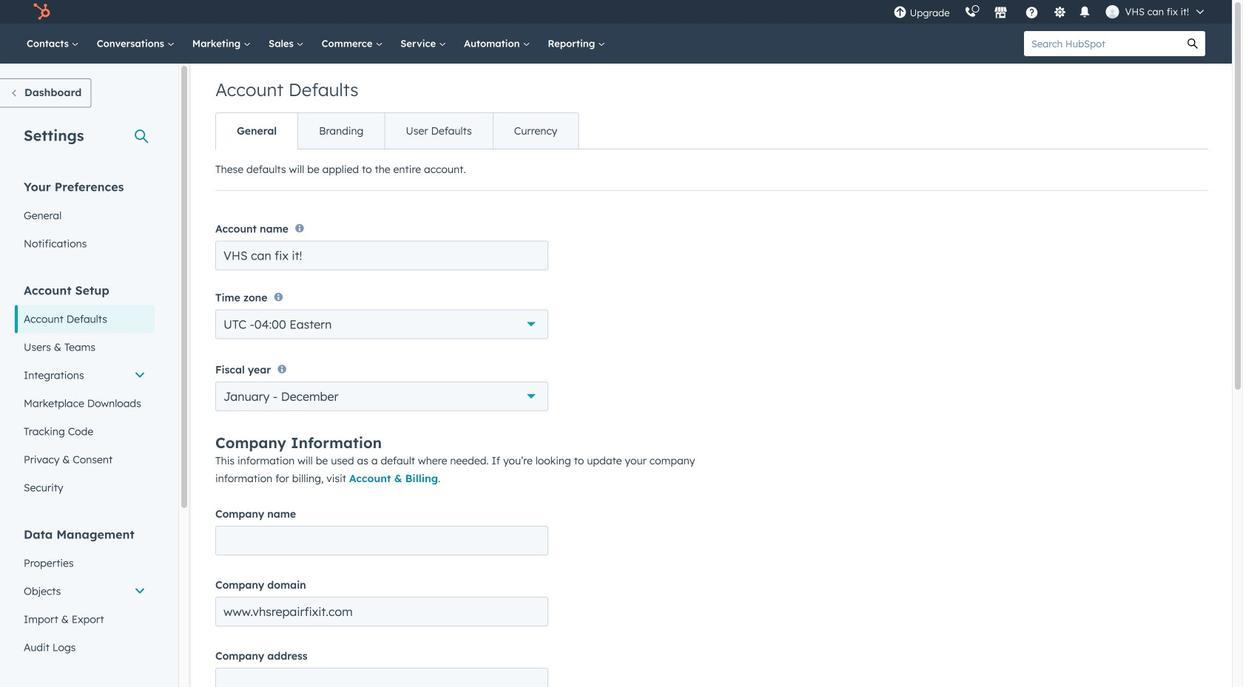Task type: vqa. For each thing, say whether or not it's contained in the screenshot.
MARKETPLACES icon
yes



Task type: describe. For each thing, give the bounding box(es) containing it.
terry turtle image
[[1106, 5, 1119, 19]]



Task type: locate. For each thing, give the bounding box(es) containing it.
marketplaces image
[[994, 7, 1008, 20]]

None text field
[[215, 241, 548, 270], [215, 526, 548, 556], [215, 241, 548, 270], [215, 526, 548, 556]]

navigation
[[215, 112, 579, 149]]

None text field
[[215, 597, 548, 627], [215, 668, 548, 688], [215, 597, 548, 627], [215, 668, 548, 688]]

data management element
[[15, 527, 155, 662]]

menu
[[886, 0, 1214, 24]]

Search HubSpot search field
[[1024, 31, 1180, 56]]

account setup element
[[15, 282, 155, 502]]

your preferences element
[[15, 179, 155, 258]]



